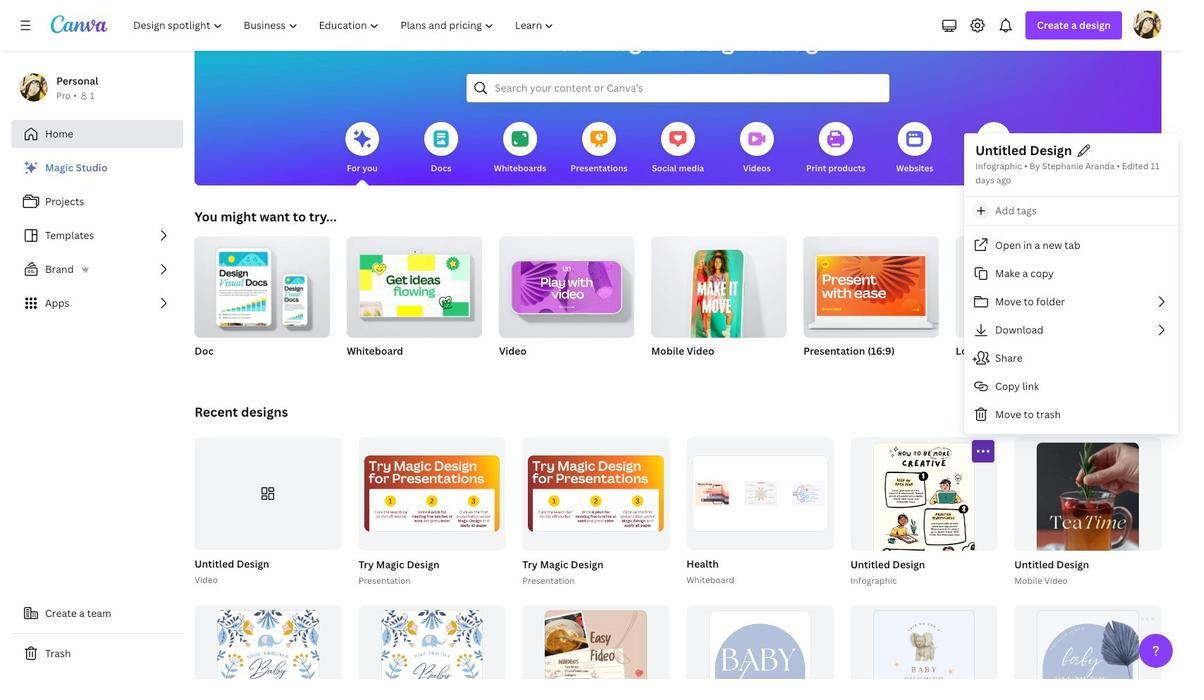 Task type: vqa. For each thing, say whether or not it's contained in the screenshot.
Blog in the Real Estate | Blog Your ultimate guide to real estate marketing
no



Task type: describe. For each thing, give the bounding box(es) containing it.
top level navigation element
[[124, 11, 567, 39]]



Task type: locate. For each thing, give the bounding box(es) containing it.
Search search field
[[495, 75, 862, 102]]

list
[[11, 154, 183, 317]]

None search field
[[467, 74, 890, 102]]

group
[[195, 231, 330, 376], [195, 231, 330, 338], [347, 231, 482, 376], [347, 231, 482, 338], [499, 231, 635, 376], [499, 231, 635, 338], [652, 231, 787, 376], [652, 231, 787, 346], [804, 231, 939, 376], [804, 231, 939, 338], [956, 236, 1092, 376], [956, 236, 1092, 338], [1109, 236, 1185, 376], [192, 437, 342, 588], [195, 437, 342, 550], [356, 437, 506, 588], [359, 437, 506, 550], [520, 437, 670, 588], [523, 437, 670, 550], [684, 437, 834, 588], [687, 437, 834, 550], [848, 437, 998, 679], [851, 437, 998, 679], [1012, 437, 1162, 624], [195, 605, 342, 679], [359, 605, 506, 679], [523, 605, 670, 679], [687, 605, 834, 679], [1015, 605, 1162, 679]]

stephanie aranda image
[[1134, 11, 1162, 39]]



